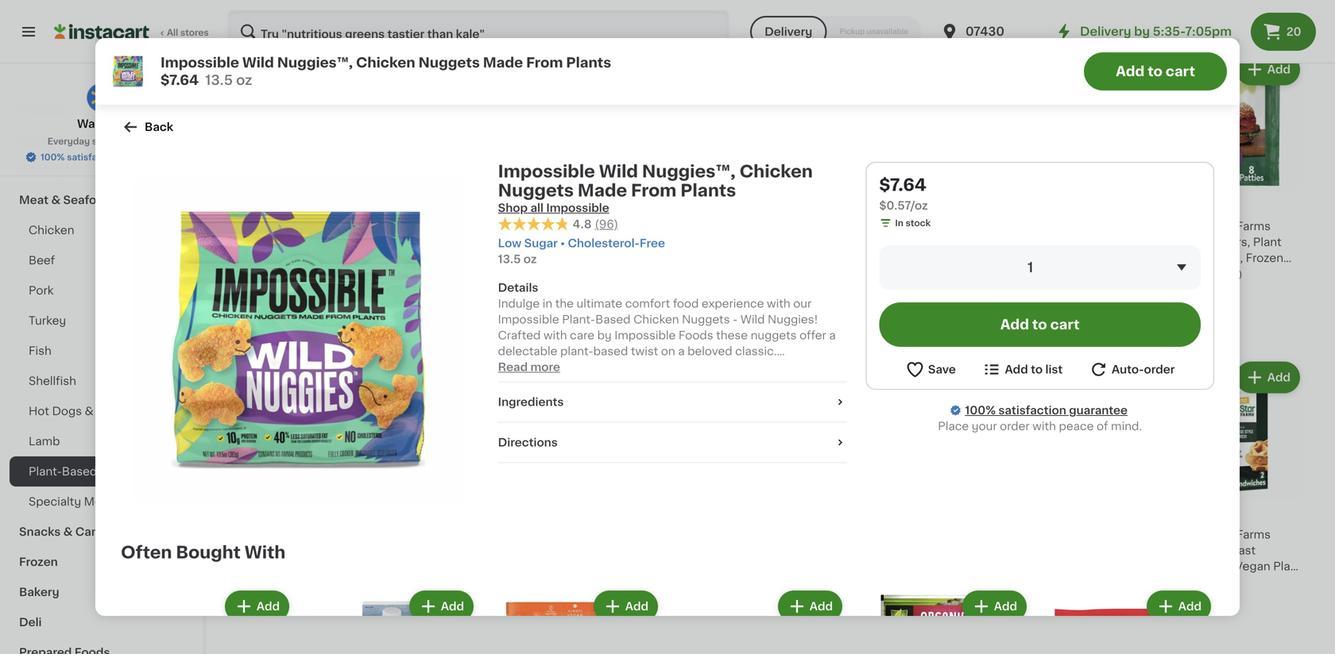 Task type: locate. For each thing, give the bounding box(es) containing it.
2 horizontal spatial see
[[1028, 324, 1050, 335]]

2 63 from the left
[[876, 201, 888, 210]]

$32, up the boca all american veggie burgers
[[428, 223, 448, 232]]

impossible down impossible
[[546, 221, 608, 232]]

satisfaction inside "100% satisfaction guarantee" button
[[67, 153, 120, 162]]

1 vertical spatial nuggies™,
[[642, 163, 736, 180]]

ct down the boca all american veggie burgers
[[401, 283, 410, 292]]

2 4 ct from the left
[[1008, 283, 1026, 292]]

beef link
[[10, 246, 193, 276]]

1 horizontal spatial 4 x 9.5 oz
[[1008, 592, 1051, 600]]

0 horizontal spatial 3
[[401, 200, 412, 217]]

1 horizontal spatial save
[[912, 223, 933, 232]]

2 horizontal spatial $
[[550, 201, 555, 210]]

13.5 down low
[[498, 254, 521, 265]]

1 spend $32, save $5 from the left
[[397, 223, 485, 232]]

to down many
[[1032, 318, 1047, 332]]

1 horizontal spatial see
[[874, 305, 896, 316]]

impossible up best
[[498, 163, 595, 180]]

plant inside morning star farms frozen breakfast sandwiches, vegan plant based protein
[[1274, 562, 1302, 573]]

1 morning star farms veggie burgers, plant based protein, frozen meal, spicy black bean from the top
[[238, 221, 368, 280]]

0 horizontal spatial delivery
[[765, 26, 813, 37]]

& down beverages
[[51, 195, 61, 206]]

to inside button
[[1031, 364, 1043, 376]]

impossible
[[546, 203, 609, 214]]

None search field
[[227, 10, 730, 54]]

read more button
[[498, 360, 560, 376]]

hot dogs & sausages link
[[10, 397, 193, 427]]

0 horizontal spatial satisfaction
[[67, 153, 120, 162]]

1 morning star farms veggie burgers, vegan plant based protein, frozen meal, garden veggie from the left
[[1008, 530, 1134, 604]]

more
[[531, 362, 560, 373]]

sponsored badge image
[[392, 592, 440, 601], [238, 604, 287, 613], [546, 604, 594, 613]]

1 save from the left
[[450, 223, 471, 232]]

2.36
[[254, 283, 274, 292], [254, 592, 274, 600]]

all inside the all stores link
[[167, 28, 178, 37]]

1 horizontal spatial 100%
[[965, 405, 996, 417]]

& inside dairy & eggs link
[[53, 134, 62, 145]]

chicken
[[356, 56, 415, 70], [740, 163, 813, 180], [29, 225, 74, 236]]

many in stock
[[1024, 299, 1087, 308]]

2 save from the left
[[912, 223, 933, 232]]

$7.64 down all stores
[[161, 74, 199, 87]]

chicken link
[[10, 215, 193, 246]]

meat
[[19, 195, 49, 206], [100, 467, 129, 478]]

3 up the boca all american veggie burgers
[[401, 200, 412, 217]]

garden for (164)
[[620, 577, 661, 589]]

1 horizontal spatial sponsored badge image
[[392, 592, 440, 601]]

turkey link
[[10, 306, 193, 336]]

1 horizontal spatial nuggets
[[498, 182, 574, 199]]

breakfast
[[1203, 546, 1256, 557]]

satisfaction up place your order with peace of mind.
[[999, 405, 1067, 417]]

boca inside boca original vegan veggie burgers
[[854, 237, 889, 248]]

1 horizontal spatial boca
[[854, 237, 889, 248]]

meat inside plant-based meat link
[[100, 467, 129, 478]]

1 horizontal spatial wild
[[599, 163, 638, 180]]

spicy inside product group
[[271, 269, 303, 280]]

see eligible items down (49)
[[412, 305, 514, 316]]

low sugar • cholesterol-free 13.5 oz
[[498, 238, 665, 265]]

items
[[482, 305, 514, 316], [943, 305, 976, 316], [1097, 324, 1130, 335]]

8
[[247, 200, 259, 217], [238, 283, 244, 292], [1162, 283, 1168, 292], [238, 592, 244, 600]]

2 $ from the left
[[396, 201, 401, 210]]

0 vertical spatial 100% satisfaction guarantee
[[41, 153, 168, 162]]

1 horizontal spatial from
[[631, 182, 677, 199]]

1 vertical spatial 100%
[[965, 405, 996, 417]]

garden for ★★★★★
[[1082, 577, 1123, 589]]

impossible inside impossible wild nuggies™, chicken nuggets made from plants $7.64 13.5 oz
[[161, 56, 239, 70]]

0 vertical spatial order
[[1144, 364, 1175, 376]]

free
[[640, 238, 665, 249]]

plants for impossible wild nuggies™, chicken nuggets made from plants $7.64 13.5 oz
[[566, 56, 611, 70]]

& inside snacks & candy "link"
[[63, 527, 73, 538]]

burgers inside boca original vegan veggie burgers
[[896, 253, 940, 264]]

cart down 5:35-
[[1166, 65, 1195, 78]]

nuggies™, inside impossible wild nuggies™, chicken nuggets made from plants $7.64 13.5 oz
[[277, 56, 353, 70]]

0 vertical spatial guarantee
[[122, 153, 168, 162]]

$7.64 up '$0.57/oz'
[[879, 177, 927, 194]]

nuggets inside impossible wild nuggies™, chicken nuggets made from plants $7.64 13.5 oz
[[419, 56, 480, 70]]

meat up meats
[[100, 467, 129, 478]]

1 vertical spatial nuggets
[[498, 182, 574, 199]]

4 ct for 63
[[854, 283, 872, 292]]

(125)
[[1221, 270, 1243, 279]]

impossible
[[161, 56, 239, 70], [498, 163, 595, 180], [546, 221, 608, 232]]

spend $32, save $5 up original
[[859, 223, 947, 232]]

seafood
[[63, 195, 111, 206]]

2 $32, from the left
[[890, 223, 910, 232]]

details button
[[498, 280, 847, 296]]

add to cart down the delivery by 5:35-7:05pm
[[1116, 65, 1195, 78]]

chik'n
[[1008, 253, 1043, 264]]

9.5 for ★★★★★
[[1024, 592, 1038, 600]]

burgers inside the boca all american veggie burgers
[[434, 253, 478, 264]]

meal, inside the morning star farms veggie burgers, plant based protein, frozen meal, grillers
[[1162, 269, 1192, 280]]

sponsored badge image for bean
[[238, 604, 287, 613]]

delivery inside button
[[765, 26, 813, 37]]

boca inside the boca all american veggie burgers
[[392, 237, 427, 248]]

4 ct down boca original vegan veggie burgers
[[854, 283, 872, 292]]

100% satisfaction guarantee link
[[965, 403, 1128, 419]]

bakery link
[[10, 578, 193, 608]]

farms
[[313, 221, 347, 232], [1237, 221, 1271, 232], [313, 530, 347, 541], [1083, 530, 1117, 541], [621, 530, 655, 541], [1237, 530, 1271, 541]]

eligible
[[437, 305, 479, 316], [899, 305, 941, 316], [1053, 324, 1095, 335]]

stores
[[180, 28, 209, 37]]

0 horizontal spatial cart
[[1050, 318, 1080, 332]]

wild inside impossible wild nuggies™, chicken nuggets made from plants shop all impossible
[[599, 163, 638, 180]]

see eligible items button for 3
[[392, 297, 534, 324]]

1 8 x 2.36 oz from the top
[[238, 283, 286, 292]]

100% up your
[[965, 405, 996, 417]]

0 horizontal spatial $
[[242, 201, 247, 210]]

best
[[551, 183, 569, 191]]

3 boca from the left
[[854, 237, 889, 248]]

place
[[938, 421, 969, 432]]

$ left the 34
[[242, 201, 247, 210]]

eligible down in
[[1053, 324, 1095, 335]]

2 morning star farms veggie burgers, vegan plant based protein, frozen meal, garden veggie from the left
[[546, 530, 673, 604]]

spicy down with
[[271, 577, 303, 589]]

to left list
[[1031, 364, 1043, 376]]

1 vertical spatial satisfaction
[[999, 405, 1067, 417]]

burgers, inside product group
[[280, 237, 327, 248]]

4 ct down the boca all american veggie burgers
[[392, 283, 410, 292]]

34
[[261, 201, 273, 210]]

1 4 x 9.5 oz from the left
[[1008, 592, 1051, 600]]

$ inside $ 8 34
[[242, 201, 247, 210]]

63 inside 3 63
[[876, 201, 888, 210]]

1 horizontal spatial $7.64
[[879, 177, 927, 194]]

$ inside $ 3 63
[[396, 201, 401, 210]]

nuggies™, inside impossible wild nuggies™, chicken nuggets made from plants shop all impossible
[[642, 163, 736, 180]]

spend $32, save $5 for 63
[[859, 223, 947, 232]]

nuggets for impossible wild nuggies™, chicken nuggets made from plants $7.64 13.5 oz
[[419, 56, 480, 70]]

see eligible items button down (49)
[[392, 297, 534, 324]]

by
[[1134, 26, 1150, 37]]

everyday
[[47, 137, 90, 146]]

protein, inside product group
[[277, 253, 319, 264]]

1 vertical spatial impossible
[[498, 163, 595, 180]]

from inside impossible wild nuggies™, chicken nuggets made from plants $7.64 13.5 oz
[[526, 56, 563, 70]]

x
[[247, 283, 252, 292], [247, 592, 252, 600], [1017, 592, 1022, 600], [555, 592, 560, 600], [1170, 592, 1175, 600]]

see eligible items button up save button
[[854, 297, 996, 324]]

morning star farms veggie burgers, plant based protein, frozen meal, spicy black bean inside product group
[[238, 221, 368, 280]]

0 vertical spatial add to cart
[[1116, 65, 1195, 78]]

1 vertical spatial made
[[578, 182, 627, 199]]

8 x 2.36 oz down $ 8 34
[[238, 283, 286, 292]]

plants inside impossible wild nuggies™, chicken nuggets made from plants shop all impossible
[[681, 182, 736, 199]]

0 vertical spatial patties
[[627, 237, 666, 248]]

0 vertical spatial nuggets
[[419, 56, 480, 70]]

2 vertical spatial chicken
[[29, 225, 74, 236]]

cart down in
[[1050, 318, 1080, 332]]

1 horizontal spatial all
[[430, 237, 443, 248]]

2 $5 from the left
[[935, 223, 947, 232]]

1 vertical spatial add to cart button
[[879, 303, 1201, 347]]

13.5 down stores
[[205, 74, 233, 87]]

★★★★★
[[498, 217, 570, 231], [498, 217, 570, 231], [238, 268, 294, 279], [238, 268, 294, 279], [392, 268, 448, 279], [392, 268, 448, 279], [1008, 268, 1064, 279], [1008, 268, 1064, 279], [854, 268, 910, 279], [854, 268, 910, 279], [1162, 268, 1218, 279], [1162, 268, 1218, 279], [238, 577, 294, 588], [238, 577, 294, 588], [1008, 577, 1064, 588], [1008, 577, 1064, 588], [546, 577, 602, 588], [546, 577, 602, 588], [1162, 577, 1218, 588], [1162, 577, 1218, 588]]

walmart link
[[77, 83, 125, 132]]

save button
[[905, 360, 956, 380]]

original
[[891, 237, 935, 248]]

to down the delivery by 5:35-7:05pm
[[1148, 65, 1163, 78]]

& inside hot dogs & sausages link
[[85, 406, 94, 417]]

burgers up (49)
[[434, 253, 478, 264]]

based inside product group
[[238, 253, 274, 264]]

1 2.36 from the top
[[254, 283, 274, 292]]

save for 63
[[912, 223, 933, 232]]

bought
[[176, 545, 241, 562]]

items for 3
[[482, 305, 514, 316]]

impossible for impossible wild nuggies™, chicken nuggets made from plants $7.64 13.5 oz
[[161, 56, 239, 70]]

1 horizontal spatial items
[[943, 305, 976, 316]]

1 vertical spatial guarantee
[[1069, 405, 1128, 417]]

american
[[446, 237, 499, 248]]

1 63 from the left
[[414, 201, 426, 210]]

1 4 ct from the left
[[392, 283, 410, 292]]

0 horizontal spatial sponsored badge image
[[238, 604, 287, 613]]

1 horizontal spatial 4 ct
[[854, 283, 872, 292]]

1 field
[[879, 246, 1201, 290]]

0 vertical spatial from
[[526, 56, 563, 70]]

(49)
[[451, 270, 469, 279]]

stock right in
[[1062, 299, 1087, 308]]

0 vertical spatial nuggies™,
[[277, 56, 353, 70]]

nuggets
[[419, 56, 480, 70], [498, 182, 574, 199]]

0 horizontal spatial 4 ct
[[392, 283, 410, 292]]

$ right all
[[550, 201, 555, 210]]

chicken inside impossible wild nuggies™, chicken nuggets made from plants $7.64 13.5 oz
[[356, 56, 415, 70]]

1 horizontal spatial 100% satisfaction guarantee
[[965, 405, 1128, 417]]

2 horizontal spatial 4 ct
[[1008, 283, 1026, 292]]

boca up chik'n
[[1008, 237, 1043, 248]]

$32, up original
[[890, 223, 910, 232]]

all
[[167, 28, 178, 37], [430, 237, 443, 248]]

0 horizontal spatial made
[[483, 56, 523, 70]]

2 9.5 from the left
[[562, 592, 576, 600]]

0 horizontal spatial nuggets
[[419, 56, 480, 70]]

candy
[[75, 527, 113, 538]]

see eligible items down in
[[1028, 324, 1130, 335]]

0 vertical spatial made
[[483, 56, 523, 70]]

plant-based meat link
[[10, 457, 193, 487]]

1 vertical spatial from
[[631, 182, 677, 199]]

nuggets inside impossible wild nuggies™, chicken nuggets made from plants shop all impossible
[[498, 182, 574, 199]]

meat & seafood
[[19, 195, 111, 206]]

chicken inside impossible wild nuggies™, chicken nuggets made from plants shop all impossible
[[740, 163, 813, 180]]

0 horizontal spatial patties
[[627, 237, 666, 248]]

2 burgers from the left
[[896, 253, 940, 264]]

sugar
[[524, 238, 558, 249]]

add to cart down many
[[1001, 318, 1080, 332]]

1 horizontal spatial 3
[[863, 200, 874, 217]]

$ 14 16
[[550, 200, 586, 217]]

wild inside impossible wild nuggies™, chicken nuggets made from plants $7.64 13.5 oz
[[242, 56, 274, 70]]

& left eggs
[[53, 134, 62, 145]]

dairy & eggs link
[[10, 125, 193, 155]]

based
[[642, 221, 677, 232], [238, 253, 274, 264], [1162, 253, 1198, 264], [62, 467, 97, 478], [238, 562, 274, 573], [1040, 562, 1075, 573], [578, 562, 613, 573], [1162, 577, 1198, 589]]

impossible for impossible wild nuggies™, chicken nuggets made from plants shop all impossible
[[498, 163, 595, 180]]

delivery inside "link"
[[1080, 26, 1131, 37]]

protein, inside the morning star farms veggie burgers, plant based protein, frozen meal, grillers
[[1200, 253, 1243, 264]]

star inside the morning star farms veggie burgers, plant based protein, frozen meal, grillers
[[1211, 221, 1234, 232]]

1 horizontal spatial satisfaction
[[999, 405, 1067, 417]]

1 horizontal spatial patties
[[1088, 253, 1127, 264]]

add to cart for the top add to cart button
[[1116, 65, 1195, 78]]

save up original
[[912, 223, 933, 232]]

& for seafood
[[51, 195, 61, 206]]

of
[[1097, 421, 1108, 432]]

2.36 down $ 8 34
[[254, 283, 274, 292]]

impossible inside impossible plant based frozen burger patties 6 ct
[[546, 221, 608, 232]]

see down boca original vegan veggie burgers
[[874, 305, 896, 316]]

cart
[[1166, 65, 1195, 78], [1050, 318, 1080, 332]]

1 horizontal spatial spend $32, save $5
[[859, 223, 947, 232]]

fish link
[[10, 336, 193, 366]]

0 horizontal spatial 100% satisfaction guarantee
[[41, 153, 168, 162]]

see down many
[[1028, 324, 1050, 335]]

1 horizontal spatial delivery
[[1080, 26, 1131, 37]]

all left stores
[[167, 28, 178, 37]]

frozen inside morning star farms frozen breakfast sandwiches, vegan plant based protein
[[1162, 546, 1200, 557]]

morning star farms veggie burgers, vegan plant based protein, frozen meal, garden veggie
[[1008, 530, 1134, 604], [546, 530, 673, 604]]

0 vertical spatial black
[[306, 269, 336, 280]]

1 $5 from the left
[[473, 223, 485, 232]]

ct down boca original vegan veggie burgers
[[863, 283, 872, 292]]

spend down $ 3 63
[[397, 223, 426, 232]]

$5 right in stock
[[935, 223, 947, 232]]

0 horizontal spatial spend
[[397, 223, 426, 232]]

0 horizontal spatial garden
[[620, 577, 661, 589]]

0 horizontal spatial see eligible items
[[412, 305, 514, 316]]

specialty meats link
[[10, 487, 193, 517]]

in
[[1052, 299, 1060, 308]]

guarantee
[[122, 153, 168, 162], [1069, 405, 1128, 417]]

farms inside morning star farms frozen breakfast sandwiches, vegan plant based protein
[[1237, 530, 1271, 541]]

0 horizontal spatial see eligible items button
[[392, 297, 534, 324]]

1 $ from the left
[[242, 201, 247, 210]]

63 inside $ 3 63
[[414, 201, 426, 210]]

$5 up the american
[[473, 223, 485, 232]]

0 horizontal spatial all
[[167, 28, 178, 37]]

delivery button
[[750, 16, 827, 48]]

lamb
[[29, 436, 60, 448]]

morning inside morning star farms frozen breakfast sandwiches, vegan plant based protein
[[1162, 530, 1209, 541]]

100% satisfaction guarantee down store
[[41, 153, 168, 162]]

spicy
[[1045, 237, 1077, 248], [271, 269, 303, 280], [271, 577, 303, 589]]

0 horizontal spatial $7.64
[[161, 74, 199, 87]]

1 $32, from the left
[[428, 223, 448, 232]]

dairy & eggs
[[19, 134, 93, 145]]

8 ct
[[1162, 283, 1180, 292]]

ct right 6
[[554, 253, 564, 261]]

& inside meat & seafood link
[[51, 195, 61, 206]]

frozen inside impossible plant based frozen burger patties 6 ct
[[546, 237, 584, 248]]

0 vertical spatial impossible
[[161, 56, 239, 70]]

1 9.5 from the left
[[1024, 592, 1038, 600]]

& for eggs
[[53, 134, 62, 145]]

all stores link
[[54, 10, 210, 54]]

guarantee down the prices
[[122, 153, 168, 162]]

items down the details
[[482, 305, 514, 316]]

see eligible items up save button
[[874, 305, 976, 316]]

1 horizontal spatial cart
[[1166, 65, 1195, 78]]

1 bean from the top
[[339, 269, 368, 280]]

plants inside impossible wild nuggies™, chicken nuggets made from plants $7.64 13.5 oz
[[566, 56, 611, 70]]

all left the american
[[430, 237, 443, 248]]

1 horizontal spatial garden
[[1082, 577, 1123, 589]]

morning inside product group
[[238, 221, 285, 232]]

produce
[[19, 104, 68, 115]]

spend $32, save $5 up the boca all american veggie burgers
[[397, 223, 485, 232]]

$ inside $ 14 16
[[550, 201, 555, 210]]

ct down the morning star farms veggie burgers, plant based protein, frozen meal, grillers
[[1170, 283, 1180, 292]]

satisfaction down everyday store prices
[[67, 153, 120, 162]]

boca down 3 63
[[854, 237, 889, 248]]

1 burgers from the left
[[434, 253, 478, 264]]

$ for 3
[[396, 201, 401, 210]]

0 vertical spatial 13.5
[[205, 74, 233, 87]]

1 horizontal spatial 9.5
[[1024, 592, 1038, 600]]

1 black from the top
[[306, 269, 336, 280]]

2 horizontal spatial sponsored badge image
[[546, 604, 594, 613]]

stock right 'in'
[[906, 219, 931, 228]]

1 boca from the left
[[392, 237, 427, 248]]

0 horizontal spatial eligible
[[437, 305, 479, 316]]

meat down beverages
[[19, 195, 49, 206]]

4 ct up many
[[1008, 283, 1026, 292]]

1 horizontal spatial see eligible items button
[[854, 297, 996, 324]]

impossible wild nuggies™, chicken nuggets made from plants image
[[134, 175, 464, 506]]

1 horizontal spatial $
[[396, 201, 401, 210]]

made for impossible wild nuggies™, chicken nuggets made from plants $7.64 13.5 oz
[[483, 56, 523, 70]]

$
[[242, 201, 247, 210], [396, 201, 401, 210], [550, 201, 555, 210]]

dairy
[[19, 134, 50, 145]]

add to cart button up add to list
[[879, 303, 1201, 347]]

1 vertical spatial bean
[[339, 577, 368, 589]]

0 horizontal spatial 63
[[414, 201, 426, 210]]

black inside product group
[[306, 269, 336, 280]]

0 vertical spatial wild
[[242, 56, 274, 70]]

1 horizontal spatial add to cart
[[1116, 65, 1195, 78]]

2 spend $32, save $5 from the left
[[859, 223, 947, 232]]

impossible plant based frozen burger patties 6 ct
[[546, 221, 677, 261]]

0 horizontal spatial nuggies™,
[[277, 56, 353, 70]]

07430 button
[[940, 10, 1036, 54]]

3 $ from the left
[[550, 201, 555, 210]]

$32,
[[428, 223, 448, 232], [890, 223, 910, 232]]

see down the boca all american veggie burgers
[[412, 305, 434, 316]]

3 left '$0.57/oz'
[[863, 200, 874, 217]]

0 horizontal spatial items
[[482, 305, 514, 316]]

0 vertical spatial all
[[167, 28, 178, 37]]

eligible down (49)
[[437, 305, 479, 316]]

add inside product group
[[344, 64, 367, 75]]

2 garden from the left
[[620, 577, 661, 589]]

x inside product group
[[247, 283, 252, 292]]

boca for 63
[[854, 237, 889, 248]]

made inside impossible wild nuggies™, chicken nuggets made from plants shop all impossible
[[578, 182, 627, 199]]

see eligible items
[[412, 305, 514, 316], [874, 305, 976, 316], [1028, 324, 1130, 335]]

meal,
[[238, 269, 268, 280], [1162, 269, 1192, 280], [238, 577, 268, 589], [1049, 577, 1079, 589], [587, 577, 617, 589]]

1 vertical spatial meat
[[100, 467, 129, 478]]

bakery
[[19, 587, 59, 599]]

0 vertical spatial spicy
[[1045, 237, 1077, 248]]

items up save
[[943, 305, 976, 316]]

1 vertical spatial black
[[306, 577, 336, 589]]

spend down 3 63
[[859, 223, 888, 232]]

items up auto-
[[1097, 324, 1130, 335]]

made for impossible wild nuggies™, chicken nuggets made from plants shop all impossible
[[578, 182, 627, 199]]

product group
[[238, 50, 380, 294], [392, 50, 534, 324], [854, 50, 996, 324], [1008, 50, 1150, 343], [1162, 50, 1304, 294], [238, 359, 380, 617], [392, 359, 534, 605], [546, 359, 688, 617], [700, 359, 842, 602], [854, 359, 996, 587], [1008, 359, 1150, 604], [1162, 359, 1304, 602], [121, 588, 293, 655], [305, 588, 477, 655], [490, 588, 661, 655], [674, 588, 846, 655], [858, 588, 1030, 655], [1043, 588, 1215, 655]]

plants for impossible wild nuggies™, chicken nuggets made from plants shop all impossible
[[681, 182, 736, 199]]

0 horizontal spatial meat
[[19, 195, 49, 206]]

delivery for delivery by 5:35-7:05pm
[[1080, 26, 1131, 37]]

specialty
[[29, 497, 81, 508]]

4 x 9.5 oz for ★★★★★
[[1008, 592, 1051, 600]]

$5 for 63
[[935, 223, 947, 232]]

0 horizontal spatial plants
[[566, 56, 611, 70]]

spicy inside boca spicy vegan chik'n veggie patties
[[1045, 237, 1077, 248]]

all inside the boca all american veggie burgers
[[430, 237, 443, 248]]

8 x 2.36 oz down with
[[238, 592, 286, 600]]

100% satisfaction guarantee up "with"
[[965, 405, 1128, 417]]

made inside impossible wild nuggies™, chicken nuggets made from plants $7.64 13.5 oz
[[483, 56, 523, 70]]

farms inside product group
[[313, 221, 347, 232]]

$32, for 3
[[428, 223, 448, 232]]

all
[[531, 203, 544, 214]]

1 horizontal spatial plants
[[681, 182, 736, 199]]

meat inside meat & seafood link
[[19, 195, 49, 206]]

garden
[[1082, 577, 1123, 589], [620, 577, 661, 589]]

2 boca from the left
[[1008, 237, 1043, 248]]

boca
[[392, 237, 427, 248], [1008, 237, 1043, 248], [854, 237, 889, 248]]

all stores
[[167, 28, 209, 37]]

farms inside the morning star farms veggie burgers, plant based protein, frozen meal, grillers
[[1237, 221, 1271, 232]]

0 vertical spatial chicken
[[356, 56, 415, 70]]

100% up beverages
[[41, 153, 65, 162]]

0 vertical spatial 2.36
[[254, 283, 274, 292]]

0 horizontal spatial $32,
[[428, 223, 448, 232]]

nuggies™,
[[277, 56, 353, 70], [642, 163, 736, 180]]

1 vertical spatial 2.36
[[254, 592, 274, 600]]

vegan inside boca spicy vegan chik'n veggie patties
[[1080, 237, 1115, 248]]

order
[[1144, 364, 1175, 376], [1000, 421, 1030, 432]]

& left candy
[[63, 527, 73, 538]]

dogs
[[52, 406, 82, 417]]

guarantee up of
[[1069, 405, 1128, 417]]

2 spend from the left
[[859, 223, 888, 232]]

star inside morning star farms frozen breakfast sandwiches, vegan plant based protein
[[1211, 530, 1234, 541]]

2 black from the top
[[306, 577, 336, 589]]

boca down $ 3 63
[[392, 237, 427, 248]]

wild for impossible wild nuggies™, chicken nuggets made from plants shop all impossible
[[599, 163, 638, 180]]

patties inside impossible plant based frozen burger patties 6 ct
[[627, 237, 666, 248]]

spicy down the 34
[[271, 269, 303, 280]]

wild
[[242, 56, 274, 70], [599, 163, 638, 180]]

1 spend from the left
[[397, 223, 426, 232]]

0 horizontal spatial burgers
[[434, 253, 478, 264]]

see for 63
[[874, 305, 896, 316]]

$7.64
[[161, 74, 199, 87], [879, 177, 927, 194]]

add to cart button down the delivery by 5:35-7:05pm
[[1084, 52, 1227, 91]]

1 garden from the left
[[1082, 577, 1123, 589]]

& right 'dogs' on the bottom of page
[[85, 406, 94, 417]]

1 horizontal spatial $32,
[[890, 223, 910, 232]]

&
[[53, 134, 62, 145], [51, 195, 61, 206], [85, 406, 94, 417], [63, 527, 73, 538]]

black
[[306, 269, 336, 280], [306, 577, 336, 589]]

morning star farms frozen breakfast sandwiches, vegan plant based protein
[[1162, 530, 1302, 589]]

20 button
[[1251, 13, 1316, 51]]

see eligible items button down in
[[1008, 316, 1150, 343]]

add
[[344, 64, 367, 75], [498, 64, 521, 75], [1114, 64, 1137, 75], [1268, 64, 1291, 75], [1116, 65, 1145, 78], [1001, 318, 1029, 332], [1005, 364, 1028, 376], [344, 373, 367, 384], [498, 373, 521, 384], [652, 373, 675, 384], [806, 373, 829, 384], [960, 373, 983, 384], [1114, 373, 1137, 384], [1268, 373, 1291, 384], [257, 602, 280, 613], [441, 602, 464, 613], [625, 602, 649, 613], [810, 602, 833, 613], [994, 602, 1017, 613], [1179, 602, 1202, 613]]

$ up the boca all american veggie burgers
[[396, 201, 401, 210]]

2.36 down with
[[254, 592, 274, 600]]

3 4 ct from the left
[[854, 283, 872, 292]]

impossible down stores
[[161, 56, 239, 70]]

frozen inside the morning star farms veggie burgers, plant based protein, frozen meal, grillers
[[1246, 253, 1284, 264]]

spicy up in
[[1045, 237, 1077, 248]]

frozen inside product group
[[322, 253, 360, 264]]

vegan inside boca original vegan veggie burgers
[[938, 237, 973, 248]]

100% satisfaction guarantee inside button
[[41, 153, 168, 162]]

in stock
[[895, 219, 931, 228]]

0 horizontal spatial from
[[526, 56, 563, 70]]

1 horizontal spatial see eligible items
[[874, 305, 976, 316]]

1 horizontal spatial burgers
[[896, 253, 940, 264]]

impossible inside impossible wild nuggies™, chicken nuggets made from plants shop all impossible
[[498, 163, 595, 180]]

1 horizontal spatial meat
[[100, 467, 129, 478]]

morning star farms veggie burgers, vegan plant based protein, frozen meal, garden veggie for (164)
[[546, 530, 673, 604]]

2 vertical spatial impossible
[[546, 221, 608, 232]]

2 4 x 9.5 oz from the left
[[546, 592, 589, 600]]

morning inside the morning star farms veggie burgers, plant based protein, frozen meal, grillers
[[1162, 221, 1209, 232]]

eligible down boca original vegan veggie burgers
[[899, 305, 941, 316]]

boca all american veggie burgers
[[392, 237, 499, 264]]

burgers down original
[[896, 253, 940, 264]]

save up the american
[[450, 223, 471, 232]]

1 horizontal spatial chicken
[[356, 56, 415, 70]]

from inside impossible wild nuggies™, chicken nuggets made from plants shop all impossible
[[631, 182, 677, 199]]



Task type: describe. For each thing, give the bounding box(es) containing it.
20
[[1287, 26, 1302, 37]]

ct inside impossible plant based frozen burger patties 6 ct
[[554, 253, 564, 261]]

star inside product group
[[288, 221, 310, 232]]

bean inside product group
[[339, 269, 368, 280]]

9.5 for (164)
[[562, 592, 576, 600]]

plant-based meat
[[29, 467, 129, 478]]

chicken for impossible wild nuggies™, chicken nuggets made from plants shop all impossible
[[740, 163, 813, 180]]

back
[[145, 122, 173, 133]]

often
[[121, 545, 172, 562]]

& for candy
[[63, 527, 73, 538]]

2 horizontal spatial see eligible items
[[1028, 324, 1130, 335]]

2 morning star farms veggie burgers, plant based protein, frozen meal, spicy black bean from the top
[[238, 530, 368, 589]]

product group containing 8
[[238, 50, 380, 294]]

delivery by 5:35-7:05pm
[[1080, 26, 1232, 37]]

1 horizontal spatial guarantee
[[1069, 405, 1128, 417]]

based inside morning star farms frozen breakfast sandwiches, vegan plant based protein
[[1162, 577, 1198, 589]]

$7.64 $0.57/oz
[[879, 177, 928, 211]]

store
[[92, 137, 115, 146]]

13.5 inside low sugar • cholesterol-free 13.5 oz
[[498, 254, 521, 265]]

pork link
[[10, 276, 193, 306]]

0 vertical spatial cart
[[1166, 65, 1195, 78]]

2.36 inside product group
[[254, 283, 274, 292]]

$ 8 34
[[242, 200, 273, 217]]

beverages link
[[10, 155, 193, 185]]

(164)
[[605, 579, 627, 588]]

9.3
[[1177, 592, 1192, 600]]

1 vertical spatial to
[[1032, 318, 1047, 332]]

(96) button
[[595, 216, 619, 232]]

add to list button
[[982, 360, 1063, 380]]

specialty meats
[[29, 497, 119, 508]]

2 8 x 2.36 oz from the top
[[238, 592, 286, 600]]

13.5 inside impossible wild nuggies™, chicken nuggets made from plants $7.64 13.5 oz
[[205, 74, 233, 87]]

(123)
[[297, 270, 319, 279]]

often bought with
[[121, 545, 286, 562]]

$7.64 inside $7.64 $0.57/oz
[[879, 177, 927, 194]]

oz inside low sugar • cholesterol-free 13.5 oz
[[524, 254, 537, 265]]

boca original vegan veggie burgers
[[854, 237, 973, 264]]

save
[[928, 364, 956, 376]]

best seller
[[551, 183, 591, 191]]

oz inside product group
[[276, 283, 286, 292]]

walmart
[[77, 118, 125, 130]]

ct up many
[[1017, 283, 1026, 292]]

everyday store prices link
[[47, 135, 155, 148]]

4 ct for 3
[[392, 283, 410, 292]]

turkey
[[29, 316, 66, 327]]

shellfish link
[[10, 366, 193, 397]]

1 3 from the left
[[401, 200, 412, 217]]

$7.64 inside impossible wild nuggies™, chicken nuggets made from plants $7.64 13.5 oz
[[161, 74, 199, 87]]

100% inside button
[[41, 153, 65, 162]]

frozen inside frozen link
[[19, 557, 58, 568]]

burgers, inside the morning star farms veggie burgers, plant based protein, frozen meal, grillers
[[1204, 237, 1251, 248]]

seller
[[570, 183, 591, 191]]

directions button
[[498, 435, 847, 451]]

add to cart for the bottom add to cart button
[[1001, 318, 1080, 332]]

2 horizontal spatial items
[[1097, 324, 1130, 335]]

chicken for impossible wild nuggies™, chicken nuggets made from plants $7.64 13.5 oz
[[356, 56, 415, 70]]

veggie inside boca spicy vegan chik'n veggie patties
[[1046, 253, 1085, 264]]

meal, inside product group
[[238, 269, 268, 280]]

ingredients
[[498, 397, 564, 408]]

vegan inside button
[[702, 183, 730, 191]]

cholesterol-
[[568, 238, 640, 249]]

2
[[1162, 592, 1168, 600]]

0 horizontal spatial order
[[1000, 421, 1030, 432]]

burgers for 3
[[434, 253, 478, 264]]

instacart logo image
[[54, 22, 149, 41]]

protein
[[1200, 577, 1240, 589]]

impossible wild nuggies™, chicken nuggets made from plants $7.64 13.5 oz
[[161, 56, 611, 87]]

meats
[[84, 497, 119, 508]]

4.8 (96)
[[573, 219, 619, 230]]

see eligible items for 3
[[412, 305, 514, 316]]

plant inside the morning star farms veggie burgers, plant based protein, frozen meal, grillers
[[1253, 237, 1282, 248]]

vegan inside morning star farms frozen breakfast sandwiches, vegan plant based protein
[[1236, 562, 1271, 573]]

eligible for 63
[[899, 305, 941, 316]]

4 x 9.5 oz for (164)
[[546, 592, 589, 600]]

2 2.36 from the top
[[254, 592, 274, 600]]

plant inside impossible plant based frozen burger patties 6 ct
[[610, 221, 639, 232]]

plant inside product group
[[329, 237, 358, 248]]

$ for 14
[[550, 201, 555, 210]]

boca inside boca spicy vegan chik'n veggie patties
[[1008, 237, 1043, 248]]

eligible for 3
[[437, 305, 479, 316]]

burger
[[587, 237, 624, 248]]

$ for 8
[[242, 201, 247, 210]]

burgers for 63
[[896, 253, 940, 264]]

veggie inside product group
[[238, 237, 277, 248]]

morning star farms veggie burgers, vegan plant based protein, frozen meal, garden veggie for ★★★★★
[[1008, 530, 1134, 604]]

boca for 3
[[392, 237, 427, 248]]

8 x 2.36 oz inside product group
[[238, 283, 286, 292]]

0 vertical spatial to
[[1148, 65, 1163, 78]]

boca spicy vegan chik'n veggie patties
[[1008, 237, 1127, 264]]

2 bean from the top
[[339, 577, 368, 589]]

your
[[972, 421, 997, 432]]

see eligible items button for 63
[[854, 297, 996, 324]]

1 vertical spatial 100% satisfaction guarantee
[[965, 405, 1128, 417]]

oz inside impossible wild nuggies™, chicken nuggets made from plants $7.64 13.5 oz
[[236, 74, 252, 87]]

0 vertical spatial add to cart button
[[1084, 52, 1227, 91]]

veggie inside the morning star farms veggie burgers, plant based protein, frozen meal, grillers
[[1162, 237, 1201, 248]]

auto-order
[[1112, 364, 1175, 376]]

items for 63
[[943, 305, 976, 316]]

impossible wild nuggies™, chicken nuggets made from plants shop all impossible
[[498, 163, 813, 214]]

from for impossible wild nuggies™, chicken nuggets made from plants $7.64 13.5 oz
[[526, 56, 563, 70]]

service type group
[[750, 16, 921, 48]]

from for impossible wild nuggies™, chicken nuggets made from plants shop all impossible
[[631, 182, 677, 199]]

add to list
[[1005, 364, 1063, 376]]

0 horizontal spatial stock
[[906, 219, 931, 228]]

sponsored badge image for veggie
[[546, 604, 594, 613]]

based inside the morning star farms veggie burgers, plant based protein, frozen meal, grillers
[[1162, 253, 1198, 264]]

nuggets for impossible wild nuggies™, chicken nuggets made from plants shop all impossible
[[498, 182, 574, 199]]

ct for morning star farms veggie burgers, plant based protein, frozen meal, grillers
[[1170, 283, 1180, 292]]

nuggies™, for impossible wild nuggies™, chicken nuggets made from plants $7.64 13.5 oz
[[277, 56, 353, 70]]

$8.34 element
[[1162, 198, 1304, 219]]

4.8
[[573, 219, 592, 230]]

1 vertical spatial cart
[[1050, 318, 1080, 332]]

beverages
[[19, 165, 80, 176]]

read
[[498, 362, 528, 373]]

3 63
[[863, 200, 888, 217]]

shop
[[498, 203, 528, 214]]

guarantee inside button
[[122, 153, 168, 162]]

save for 3
[[450, 223, 471, 232]]

pork
[[29, 285, 54, 296]]

deli link
[[10, 608, 193, 638]]

spend $32, save $5 for 3
[[397, 223, 485, 232]]

100% satisfaction guarantee button
[[25, 148, 178, 164]]

see for 3
[[412, 305, 434, 316]]

0 horizontal spatial chicken
[[29, 225, 74, 236]]

meat & seafood link
[[10, 185, 193, 215]]

$7.64 element
[[1162, 507, 1304, 527]]

2 horizontal spatial see eligible items button
[[1008, 316, 1150, 343]]

in
[[895, 219, 904, 228]]

everyday store prices
[[47, 137, 146, 146]]

see eligible items for 63
[[874, 305, 976, 316]]

veggie inside the boca all american veggie burgers
[[392, 253, 431, 264]]

grillers
[[1195, 269, 1235, 280]]

impossible for impossible plant based frozen burger patties 6 ct
[[546, 221, 608, 232]]

ct for boca original vegan veggie burgers
[[863, 283, 872, 292]]

2 3 from the left
[[863, 200, 874, 217]]

add inside button
[[1005, 364, 1028, 376]]

2 vertical spatial spicy
[[271, 577, 303, 589]]

2 horizontal spatial eligible
[[1053, 324, 1095, 335]]

$32, for 63
[[890, 223, 910, 232]]

shellfish
[[29, 376, 76, 387]]

veggie inside boca original vegan veggie burgers
[[854, 253, 893, 264]]

patties for based
[[627, 237, 666, 248]]

details
[[498, 283, 538, 294]]

07430
[[966, 26, 1005, 37]]

spend for 63
[[859, 223, 888, 232]]

low
[[498, 238, 522, 249]]

deli
[[19, 618, 42, 629]]

14
[[555, 200, 575, 217]]

fish
[[29, 346, 52, 357]]

•
[[561, 238, 565, 249]]

beef
[[29, 255, 55, 266]]

walmart logo image
[[86, 83, 116, 113]]

1 vertical spatial stock
[[1062, 299, 1087, 308]]

hot dogs & sausages
[[29, 406, 151, 417]]

wild for impossible wild nuggies™, chicken nuggets made from plants $7.64 13.5 oz
[[242, 56, 274, 70]]

prices
[[118, 137, 146, 146]]

$0.57/oz
[[879, 200, 928, 211]]

based inside impossible plant based frozen burger patties 6 ct
[[642, 221, 677, 232]]

auto-order button
[[1089, 360, 1175, 380]]

6
[[546, 253, 552, 261]]

produce link
[[10, 95, 193, 125]]

nuggies™, for impossible wild nuggies™, chicken nuggets made from plants shop all impossible
[[642, 163, 736, 180]]

delivery by 5:35-7:05pm link
[[1055, 22, 1232, 41]]

delivery for delivery
[[765, 26, 813, 37]]

5:35-
[[1153, 26, 1185, 37]]

frozen link
[[10, 548, 193, 578]]

(96)
[[595, 219, 619, 230]]

order inside button
[[1144, 364, 1175, 376]]

peace
[[1059, 421, 1094, 432]]

$5 for 3
[[473, 223, 485, 232]]

snacks & candy
[[19, 527, 113, 538]]

spend for 3
[[397, 223, 426, 232]]

$ 3 63
[[396, 200, 426, 217]]

ct for boca all american veggie burgers
[[401, 283, 410, 292]]

satisfaction inside 100% satisfaction guarantee link
[[999, 405, 1067, 417]]

patties for vegan
[[1088, 253, 1127, 264]]



Task type: vqa. For each thing, say whether or not it's contained in the screenshot.
KIRKLAND in the the Kirkland Signature Organic Non-Dairy Oat Beverage, 32 oz, 6 count
no



